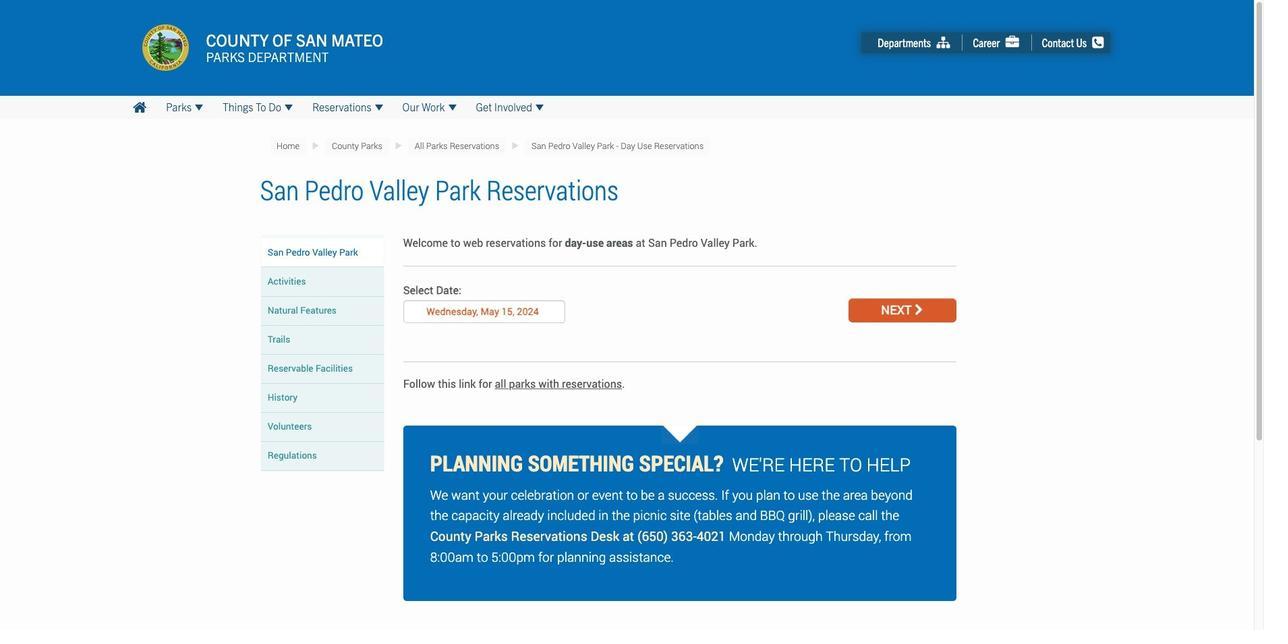 Task type: describe. For each thing, give the bounding box(es) containing it.
briefcase image
[[1006, 36, 1020, 49]]

phone square image
[[1093, 36, 1105, 49]]

chevron right image
[[915, 305, 924, 317]]



Task type: locate. For each thing, give the bounding box(es) containing it.
sitemap image
[[937, 36, 951, 49]]

None text field
[[403, 301, 565, 323]]

home image
[[133, 100, 147, 115]]



